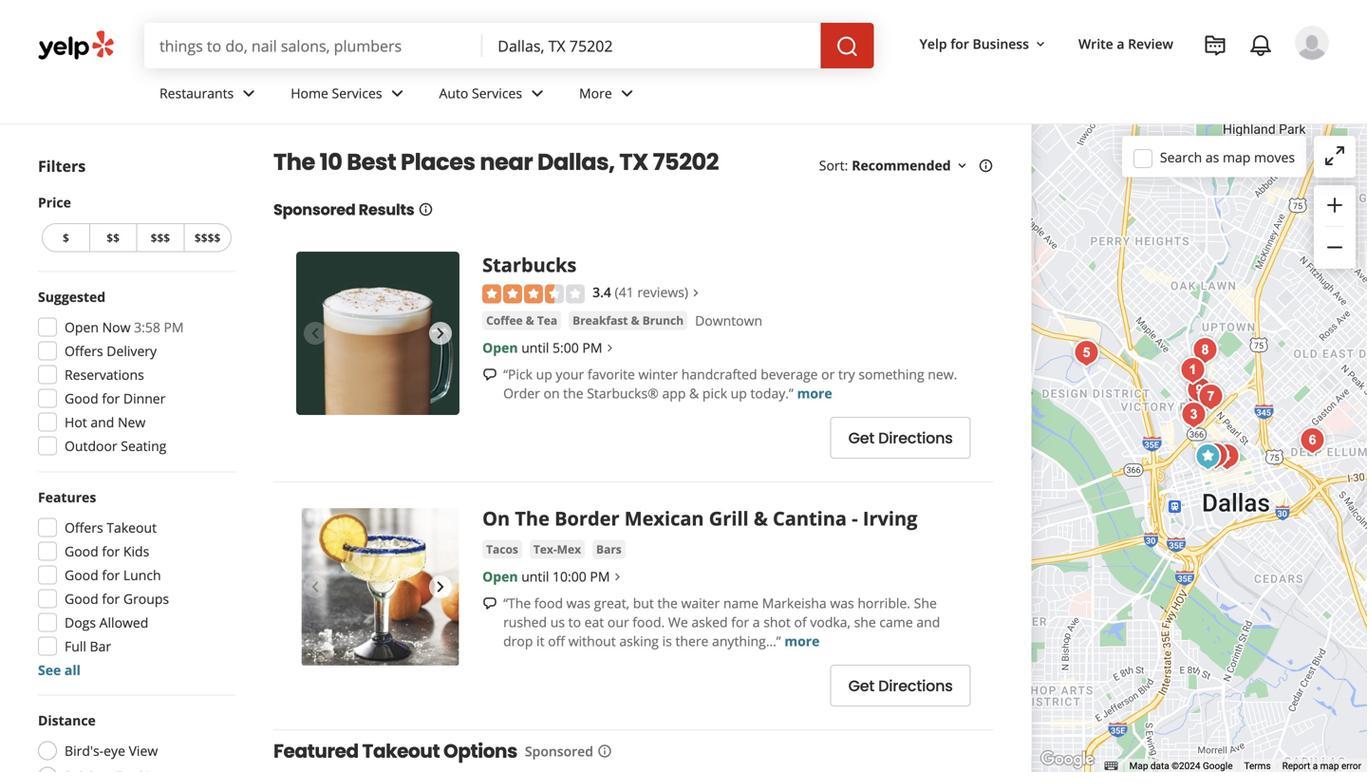 Task type: describe. For each thing, give the bounding box(es) containing it.
for for groups
[[102, 590, 120, 608]]

dogs allowed
[[65, 614, 149, 632]]

sixty vines image
[[1174, 351, 1212, 389]]

1 vertical spatial 16 chevron right v2 image
[[603, 340, 618, 356]]

get for starbucks
[[849, 427, 875, 449]]

markeisha
[[763, 594, 827, 612]]

of
[[795, 613, 807, 631]]

bars link
[[593, 540, 626, 559]]

search
[[1161, 148, 1203, 166]]

as
[[1206, 148, 1220, 166]]

more link
[[564, 68, 654, 123]]

tx
[[620, 146, 649, 178]]

border
[[555, 505, 620, 531]]

on the border mexican grill & cantina - irving
[[483, 505, 918, 531]]

anything…"
[[713, 632, 782, 650]]

next image
[[429, 322, 452, 345]]

user actions element
[[905, 24, 1357, 141]]

brunch
[[643, 312, 684, 328]]

$$$ button
[[136, 223, 184, 252]]

tacos
[[486, 541, 519, 557]]

zoom in image
[[1324, 194, 1347, 217]]

pm for starbucks
[[583, 339, 603, 357]]

home services
[[291, 84, 382, 102]]

& inside "pick up your favorite winter handcrafted beverage or try something new. order on the starbucks® app & pick up today."
[[690, 384, 699, 402]]

address, neighborhood, city, state or zip text field
[[483, 23, 821, 68]]

near
[[480, 146, 533, 178]]

features group
[[32, 488, 236, 680]]

none field things to do, nail salons, plumbers
[[144, 23, 483, 68]]

view
[[129, 742, 158, 760]]

& inside button
[[526, 312, 535, 328]]

results
[[359, 199, 415, 220]]

$$
[[107, 230, 120, 246]]

more for on the border mexican grill & cantina - irving
[[785, 632, 820, 650]]

more for starbucks
[[798, 384, 833, 402]]

notifications image
[[1250, 34, 1273, 57]]

10:00
[[553, 568, 587, 586]]

offers for offers takeout
[[65, 519, 103, 537]]

the 10 best places near dallas, tx 75202
[[274, 146, 719, 178]]

winter
[[639, 365, 678, 383]]

kids
[[123, 542, 149, 560]]

las palmas image
[[1187, 332, 1225, 370]]

good for groups
[[65, 590, 169, 608]]

$$$
[[151, 230, 170, 246]]

16 chevron down v2 image
[[1034, 37, 1049, 52]]

suggested group
[[32, 287, 236, 461]]

good for good for lunch
[[65, 566, 99, 584]]

a inside "the food was great, but the waiter name markeisha was horrible. she rushed us to eat our food. we asked for a shot of vodka, she came and drop it off without asking is there anything…"
[[753, 613, 761, 631]]

24 chevron down v2 image for more
[[616, 82, 639, 105]]

asked
[[692, 613, 728, 631]]

favorite
[[588, 365, 635, 383]]

16 info v2 image for featured takeout options
[[598, 744, 613, 759]]

until for starbucks
[[522, 339, 549, 357]]

delivery
[[107, 342, 157, 360]]

& inside 'button'
[[631, 312, 640, 328]]

hot and new
[[65, 413, 146, 431]]

to
[[569, 613, 581, 631]]

doc b's restaurant + bar image
[[1181, 371, 1219, 409]]

irving
[[863, 505, 918, 531]]

it
[[537, 632, 545, 650]]

24 chevron down v2 image for auto services
[[526, 82, 549, 105]]

until for on the border mexican grill & cantina - irving
[[522, 568, 549, 586]]

& right grill
[[754, 505, 768, 531]]

write a review
[[1079, 35, 1174, 53]]

get directions for starbucks
[[849, 427, 953, 449]]

none field address, neighborhood, city, state or zip
[[483, 23, 821, 68]]

0 horizontal spatial the
[[274, 146, 315, 178]]

the inside "pick up your favorite winter handcrafted beverage or try something new. order on the starbucks® app & pick up today."
[[563, 384, 584, 402]]

services for auto services
[[472, 84, 523, 102]]

meso maya comida y copas image
[[1175, 396, 1213, 434]]

coffee & tea button
[[483, 311, 562, 330]]

ruby a. image
[[1296, 26, 1330, 60]]

-
[[852, 505, 858, 531]]

good for good for dinner
[[65, 389, 99, 408]]

projects image
[[1205, 34, 1227, 57]]

previous image for on the border mexican grill & cantina - irving
[[304, 576, 327, 598]]

business
[[973, 35, 1030, 53]]

see all button
[[38, 661, 81, 679]]

(41 reviews)
[[615, 283, 689, 301]]

price group
[[38, 193, 236, 256]]

now
[[102, 318, 131, 336]]

auto services link
[[424, 68, 564, 123]]

outdoor seating
[[65, 437, 167, 455]]

moves
[[1255, 148, 1296, 166]]

sponsored results
[[274, 199, 415, 220]]

filters
[[38, 156, 86, 176]]

offers delivery
[[65, 342, 157, 360]]

on the border mexican grill & cantina - irving link
[[483, 505, 918, 531]]

map region
[[913, 68, 1368, 772]]

without
[[569, 632, 616, 650]]

shot
[[764, 613, 791, 631]]

open until 5:00 pm
[[483, 339, 603, 357]]

$$$$
[[195, 230, 221, 246]]

for for kids
[[102, 542, 120, 560]]

16 chevron right v2 image
[[610, 569, 626, 584]]

rushed
[[504, 613, 547, 631]]

slideshow element for on the border mexican grill & cantina - irving
[[296, 505, 460, 669]]

yelp
[[920, 35, 948, 53]]

10
[[320, 146, 342, 178]]

see
[[38, 661, 61, 679]]

more
[[580, 84, 612, 102]]

services for home services
[[332, 84, 382, 102]]

coffee & tea link
[[483, 311, 562, 331]]

things to do, nail salons, plumbers text field
[[144, 23, 483, 68]]

open for on the border mexican grill & cantina - irving
[[483, 568, 518, 586]]

groups
[[123, 590, 169, 608]]

full
[[65, 637, 86, 655]]

for inside "the food was great, but the waiter name markeisha was horrible. she rushed us to eat our food. we asked for a shot of vodka, she came and drop it off without asking is there anything…"
[[732, 613, 750, 631]]

waiter
[[682, 594, 720, 612]]

1 vertical spatial 16 info v2 image
[[418, 202, 434, 217]]

bars button
[[593, 540, 626, 559]]

home services link
[[276, 68, 424, 123]]

she
[[915, 594, 937, 612]]

good for kids
[[65, 542, 149, 560]]

distance
[[38, 712, 96, 730]]

takeout for offers
[[107, 519, 157, 537]]

recommended button
[[852, 156, 971, 174]]

16 speech v2 image for on the border mexican grill & cantina - irving
[[483, 596, 498, 612]]

app
[[663, 384, 686, 402]]

2 was from the left
[[831, 594, 855, 612]]

takeout for featured
[[362, 738, 440, 765]]

sponsored for sponsored
[[525, 742, 594, 760]]

is
[[663, 632, 672, 650]]

tex-mex button
[[530, 540, 585, 559]]

options
[[444, 738, 518, 765]]

a for write
[[1117, 35, 1125, 53]]

get directions link for on the border mexican grill & cantina - irving
[[831, 665, 971, 707]]

map
[[1130, 761, 1149, 772]]

zoom out image
[[1324, 236, 1347, 259]]

pick
[[703, 384, 728, 402]]

recommended
[[852, 156, 952, 174]]

hot
[[65, 413, 87, 431]]

tacos button
[[483, 540, 522, 559]]

open for starbucks
[[483, 339, 518, 357]]

dallas,
[[538, 146, 615, 178]]

bars
[[597, 541, 622, 557]]

coffee
[[486, 312, 523, 328]]



Task type: locate. For each thing, give the bounding box(es) containing it.
breakfast
[[573, 312, 628, 328]]

0 horizontal spatial a
[[753, 613, 761, 631]]

for inside suggested group
[[102, 389, 120, 408]]

up up on
[[536, 365, 553, 383]]

offers inside "features" group
[[65, 519, 103, 537]]

sponsored right options
[[525, 742, 594, 760]]

1 horizontal spatial the
[[658, 594, 678, 612]]

and inside "the food was great, but the waiter name markeisha was horrible. she rushed us to eat our food. we asked for a shot of vodka, she came and drop it off without asking is there anything…"
[[917, 613, 941, 631]]

1 vertical spatial get directions link
[[831, 665, 971, 707]]

the up the we
[[658, 594, 678, 612]]

for up hot and new
[[102, 389, 120, 408]]

0 vertical spatial map
[[1224, 148, 1251, 166]]

24 chevron down v2 image
[[386, 82, 409, 105], [526, 82, 549, 105], [616, 82, 639, 105]]

map for error
[[1321, 761, 1340, 772]]

offers for offers delivery
[[65, 342, 103, 360]]

more link for starbucks
[[798, 384, 833, 402]]

0 vertical spatial 16 info v2 image
[[979, 158, 994, 173]]

0 vertical spatial previous image
[[304, 322, 327, 345]]

0 vertical spatial up
[[536, 365, 553, 383]]

1 horizontal spatial takeout
[[362, 738, 440, 765]]

1 vertical spatial up
[[731, 384, 747, 402]]

0 vertical spatial open
[[65, 318, 99, 336]]

24 chevron down v2 image inside home services link
[[386, 82, 409, 105]]

0 horizontal spatial takeout
[[107, 519, 157, 537]]

for down good for lunch at the left bottom of page
[[102, 590, 120, 608]]

1 previous image from the top
[[304, 322, 327, 345]]

the
[[563, 384, 584, 402], [658, 594, 678, 612]]

2 horizontal spatial a
[[1314, 761, 1319, 772]]

1 vertical spatial 16 speech v2 image
[[483, 596, 498, 612]]

good for dinner
[[65, 389, 166, 408]]

offers inside suggested group
[[65, 342, 103, 360]]

home
[[291, 84, 329, 102]]

mex
[[557, 541, 581, 557]]

1 vertical spatial sponsored
[[525, 742, 594, 760]]

2 vertical spatial a
[[1314, 761, 1319, 772]]

get down the she
[[849, 675, 875, 697]]

1 horizontal spatial 24 chevron down v2 image
[[526, 82, 549, 105]]

2 previous image from the top
[[304, 576, 327, 598]]

0 vertical spatial 16 speech v2 image
[[483, 367, 498, 383]]

previous image
[[304, 322, 327, 345], [304, 576, 327, 598]]

the inside "the food was great, but the waiter name markeisha was horrible. she rushed us to eat our food. we asked for a shot of vodka, she came and drop it off without asking is there anything…"
[[658, 594, 678, 612]]

open down suggested
[[65, 318, 99, 336]]

1 vertical spatial takeout
[[362, 738, 440, 765]]

slideshow element
[[296, 252, 460, 415], [296, 505, 460, 669]]

$ button
[[42, 223, 89, 252]]

get directions
[[849, 427, 953, 449], [849, 675, 953, 697]]

3:58
[[134, 318, 160, 336]]

2 services from the left
[[472, 84, 523, 102]]

1 vertical spatial a
[[753, 613, 761, 631]]

on
[[483, 505, 510, 531]]

on
[[544, 384, 560, 402]]

1 vertical spatial the
[[515, 505, 550, 531]]

24 chevron down v2 image inside more link
[[616, 82, 639, 105]]

0 vertical spatial get directions
[[849, 427, 953, 449]]

drop
[[504, 632, 533, 650]]

0 horizontal spatial services
[[332, 84, 382, 102]]

©2024
[[1172, 761, 1201, 772]]

price
[[38, 193, 71, 211]]

0 vertical spatial directions
[[879, 427, 953, 449]]

more down of
[[785, 632, 820, 650]]

16 chevron right v2 image up downtown
[[689, 286, 704, 301]]

1 directions from the top
[[879, 427, 953, 449]]

1 vertical spatial open
[[483, 339, 518, 357]]

0 vertical spatial offers
[[65, 342, 103, 360]]

directions for starbucks
[[879, 427, 953, 449]]

0 vertical spatial more
[[798, 384, 833, 402]]

breakfast & brunch button
[[569, 311, 688, 330]]

for down offers takeout
[[102, 542, 120, 560]]

1 vertical spatial until
[[522, 568, 549, 586]]

& left "brunch"
[[631, 312, 640, 328]]

services right home
[[332, 84, 382, 102]]

was up the to
[[567, 594, 591, 612]]

open down coffee
[[483, 339, 518, 357]]

0 vertical spatial the
[[274, 146, 315, 178]]

auto services
[[439, 84, 523, 102]]

sponsored down 10
[[274, 199, 356, 220]]

she
[[855, 613, 877, 631]]

2 offers from the top
[[65, 519, 103, 537]]

1 24 chevron down v2 image from the left
[[386, 82, 409, 105]]

a
[[1117, 35, 1125, 53], [753, 613, 761, 631], [1314, 761, 1319, 772]]

perry's steakhouse & grille image
[[1193, 378, 1231, 416]]

1 horizontal spatial sponsored
[[525, 742, 594, 760]]

takeout left options
[[362, 738, 440, 765]]

16 chevron down v2 image
[[955, 158, 971, 173]]

1 horizontal spatial was
[[831, 594, 855, 612]]

0 vertical spatial until
[[522, 339, 549, 357]]

vodka,
[[811, 613, 851, 631]]

for right yelp
[[951, 35, 970, 53]]

breakfast & brunch link
[[569, 311, 688, 331]]

1 get directions from the top
[[849, 427, 953, 449]]

0 horizontal spatial sponsored
[[274, 199, 356, 220]]

0 vertical spatial pm
[[164, 318, 184, 336]]

16 info v2 image for the 10 best places near dallas, tx 75202
[[979, 158, 994, 173]]

offers up "good for kids"
[[65, 519, 103, 537]]

5:00
[[553, 339, 579, 357]]

next image
[[429, 576, 452, 598]]

1 horizontal spatial a
[[1117, 35, 1125, 53]]

bird's-eye view
[[65, 742, 158, 760]]

1 vertical spatial the
[[658, 594, 678, 612]]

reservations
[[65, 366, 144, 384]]

"the
[[504, 594, 531, 612]]

all
[[64, 661, 81, 679]]

(41 reviews) link
[[615, 281, 704, 302]]

&
[[526, 312, 535, 328], [631, 312, 640, 328], [690, 384, 699, 402], [754, 505, 768, 531]]

1 vertical spatial and
[[917, 613, 941, 631]]

search image
[[837, 35, 859, 58]]

pm right 5:00
[[583, 339, 603, 357]]

2 none field from the left
[[483, 23, 821, 68]]

name
[[724, 594, 759, 612]]

open down tacos link
[[483, 568, 518, 586]]

1 get directions link from the top
[[831, 417, 971, 459]]

the up the 'tex-'
[[515, 505, 550, 531]]

previous image for starbucks
[[304, 322, 327, 345]]

2 16 speech v2 image from the top
[[483, 596, 498, 612]]

0 horizontal spatial 24 chevron down v2 image
[[386, 82, 409, 105]]

none field up home
[[144, 23, 483, 68]]

16 speech v2 image
[[483, 367, 498, 383], [483, 596, 498, 612]]

get directions down the came in the bottom right of the page
[[849, 675, 953, 697]]

takeout inside "features" group
[[107, 519, 157, 537]]

up right pick in the right of the page
[[731, 384, 747, 402]]

restaurants link
[[144, 68, 276, 123]]

keyboard shortcuts image
[[1105, 762, 1119, 771]]

16 speech v2 image left the "the at the left
[[483, 596, 498, 612]]

1 vertical spatial get directions
[[849, 675, 953, 697]]

1 vertical spatial pm
[[583, 339, 603, 357]]

more link
[[798, 384, 833, 402], [785, 632, 820, 650]]

3 good from the top
[[65, 566, 99, 584]]

$$$$ button
[[184, 223, 232, 252]]

tacos link
[[483, 540, 522, 559]]

offers up reservations
[[65, 342, 103, 360]]

features
[[38, 488, 96, 506]]

pm down bars link
[[590, 568, 610, 586]]

was
[[567, 594, 591, 612], [831, 594, 855, 612]]

1 horizontal spatial and
[[917, 613, 941, 631]]

16 chevron right v2 image up favorite on the top of page
[[603, 340, 618, 356]]

1 good from the top
[[65, 389, 99, 408]]

error
[[1342, 761, 1362, 772]]

0 vertical spatial get directions link
[[831, 417, 971, 459]]

2 get directions from the top
[[849, 675, 953, 697]]

& left tea in the left of the page
[[526, 312, 535, 328]]

1 horizontal spatial up
[[731, 384, 747, 402]]

3 24 chevron down v2 image from the left
[[616, 82, 639, 105]]

monarch image
[[1197, 437, 1235, 475]]

0 horizontal spatial and
[[91, 413, 114, 431]]

1 services from the left
[[332, 84, 382, 102]]

for for dinner
[[102, 389, 120, 408]]

get for on the border mexican grill & cantina - irving
[[849, 675, 875, 697]]

came
[[880, 613, 914, 631]]

1 get from the top
[[849, 427, 875, 449]]

sponsored for sponsored results
[[274, 199, 356, 220]]

2 until from the top
[[522, 568, 549, 586]]

expand map image
[[1324, 144, 1347, 167]]

1 slideshow element from the top
[[296, 252, 460, 415]]

0 horizontal spatial the
[[563, 384, 584, 402]]

0 vertical spatial a
[[1117, 35, 1125, 53]]

2 vertical spatial open
[[483, 568, 518, 586]]

none field up more
[[483, 23, 821, 68]]

& right app
[[690, 384, 699, 402]]

24 chevron down v2 image
[[238, 82, 261, 105]]

a left shot
[[753, 613, 761, 631]]

16 info v2 image
[[979, 158, 994, 173], [418, 202, 434, 217], [598, 744, 613, 759]]

16 speech v2 image left "pick
[[483, 367, 498, 383]]

0 vertical spatial sponsored
[[274, 199, 356, 220]]

a right report
[[1314, 761, 1319, 772]]

slideshow element for starbucks
[[296, 252, 460, 415]]

0 vertical spatial slideshow element
[[296, 252, 460, 415]]

the woolworth image
[[1209, 438, 1247, 476]]

search as map moves
[[1161, 148, 1296, 166]]

good up 'hot'
[[65, 389, 99, 408]]

tex-mex link
[[530, 540, 585, 559]]

new.
[[928, 365, 958, 383]]

4 good from the top
[[65, 590, 99, 608]]

2 good from the top
[[65, 542, 99, 560]]

for for business
[[951, 35, 970, 53]]

map left error
[[1321, 761, 1340, 772]]

1 offers from the top
[[65, 342, 103, 360]]

for for lunch
[[102, 566, 120, 584]]

"pick
[[504, 365, 533, 383]]

good
[[65, 389, 99, 408], [65, 542, 99, 560], [65, 566, 99, 584], [65, 590, 99, 608]]

24 chevron down v2 image inside auto services link
[[526, 82, 549, 105]]

0 vertical spatial takeout
[[107, 519, 157, 537]]

until down the 'tex-'
[[522, 568, 549, 586]]

the down your
[[563, 384, 584, 402]]

$$ button
[[89, 223, 136, 252]]

and down she
[[917, 613, 941, 631]]

for inside button
[[951, 35, 970, 53]]

more down "or"
[[798, 384, 833, 402]]

for down name
[[732, 613, 750, 631]]

see all
[[38, 661, 81, 679]]

2 24 chevron down v2 image from the left
[[526, 82, 549, 105]]

1 vertical spatial directions
[[879, 675, 953, 697]]

horrible.
[[858, 594, 911, 612]]

24 chevron down v2 image right auto services
[[526, 82, 549, 105]]

more link down of
[[785, 632, 820, 650]]

get directions for on the border mexican grill & cantina - irving
[[849, 675, 953, 697]]

pm inside suggested group
[[164, 318, 184, 336]]

hawkers asian street food image
[[1294, 422, 1332, 460]]

services right the auto
[[472, 84, 523, 102]]

2 horizontal spatial 24 chevron down v2 image
[[616, 82, 639, 105]]

1 none field from the left
[[144, 23, 483, 68]]

haywire image
[[1182, 379, 1220, 417]]

16 chevron right v2 image
[[689, 286, 704, 301], [603, 340, 618, 356]]

downtown
[[695, 312, 763, 330]]

lunch
[[123, 566, 161, 584]]

more link down "or"
[[798, 384, 833, 402]]

1 vertical spatial more
[[785, 632, 820, 650]]

reviews)
[[638, 283, 689, 301]]

None field
[[144, 23, 483, 68], [483, 23, 821, 68]]

2 vertical spatial pm
[[590, 568, 610, 586]]

a right write
[[1117, 35, 1125, 53]]

24 chevron down v2 image for home services
[[386, 82, 409, 105]]

24 chevron down v2 image left the auto
[[386, 82, 409, 105]]

1 vertical spatial get
[[849, 675, 875, 697]]

1 horizontal spatial 16 info v2 image
[[598, 744, 613, 759]]

0 horizontal spatial 16 chevron right v2 image
[[603, 340, 618, 356]]

google image
[[1037, 748, 1100, 772]]

good inside suggested group
[[65, 389, 99, 408]]

0 horizontal spatial 16 info v2 image
[[418, 202, 434, 217]]

24 chevron down v2 image right more
[[616, 82, 639, 105]]

1 vertical spatial map
[[1321, 761, 1340, 772]]

2 get from the top
[[849, 675, 875, 697]]

0 horizontal spatial up
[[536, 365, 553, 383]]

1 horizontal spatial map
[[1321, 761, 1340, 772]]

offers
[[65, 342, 103, 360], [65, 519, 103, 537]]

get directions link for starbucks
[[831, 417, 971, 459]]

business categories element
[[144, 68, 1330, 123]]

was up vodka,
[[831, 594, 855, 612]]

rodeo goat image
[[1068, 334, 1106, 372]]

report a map error link
[[1283, 761, 1362, 772]]

until down tea in the left of the page
[[522, 339, 549, 357]]

1 vertical spatial slideshow element
[[296, 505, 460, 669]]

off
[[548, 632, 565, 650]]

good down offers takeout
[[65, 542, 99, 560]]

for down "good for kids"
[[102, 566, 120, 584]]

pm right 3:58
[[164, 318, 184, 336]]

0 horizontal spatial map
[[1224, 148, 1251, 166]]

2 vertical spatial 16 info v2 image
[[598, 744, 613, 759]]

outdoor
[[65, 437, 117, 455]]

coffee & tea
[[486, 312, 558, 328]]

good up dogs
[[65, 590, 99, 608]]

3.4 star rating image
[[483, 284, 585, 303]]

0 vertical spatial and
[[91, 413, 114, 431]]

a for report
[[1314, 761, 1319, 772]]

bird's-
[[65, 742, 104, 760]]

1 vertical spatial more link
[[785, 632, 820, 650]]

map right as
[[1224, 148, 1251, 166]]

good for good for groups
[[65, 590, 99, 608]]

1 vertical spatial offers
[[65, 519, 103, 537]]

map for moves
[[1224, 148, 1251, 166]]

1 was from the left
[[567, 594, 591, 612]]

open until 10:00 pm
[[483, 568, 610, 586]]

new
[[118, 413, 146, 431]]

1 horizontal spatial the
[[515, 505, 550, 531]]

16 speech v2 image for starbucks
[[483, 367, 498, 383]]

good for good for kids
[[65, 542, 99, 560]]

something
[[859, 365, 925, 383]]

get directions down 'something'
[[849, 427, 953, 449]]

takeout up kids
[[107, 519, 157, 537]]

0 horizontal spatial was
[[567, 594, 591, 612]]

0 vertical spatial more link
[[798, 384, 833, 402]]

suggested
[[38, 288, 106, 306]]

1 horizontal spatial services
[[472, 84, 523, 102]]

for
[[951, 35, 970, 53], [102, 389, 120, 408], [102, 542, 120, 560], [102, 566, 120, 584], [102, 590, 120, 608], [732, 613, 750, 631]]

group
[[1315, 185, 1357, 269]]

and up outdoor
[[91, 413, 114, 431]]

get down 'try'
[[849, 427, 875, 449]]

takeout
[[107, 519, 157, 537], [362, 738, 440, 765]]

2 get directions link from the top
[[831, 665, 971, 707]]

2 directions from the top
[[879, 675, 953, 697]]

auto
[[439, 84, 469, 102]]

yelp for business
[[920, 35, 1030, 53]]

order
[[504, 384, 540, 402]]

1 horizontal spatial 16 chevron right v2 image
[[689, 286, 704, 301]]

the left 10
[[274, 146, 315, 178]]

2 horizontal spatial 16 info v2 image
[[979, 158, 994, 173]]

write
[[1079, 35, 1114, 53]]

beverage
[[761, 365, 818, 383]]

1 vertical spatial previous image
[[304, 576, 327, 598]]

distance option group
[[32, 711, 236, 772]]

(41
[[615, 283, 634, 301]]

0 vertical spatial the
[[563, 384, 584, 402]]

$
[[63, 230, 69, 246]]

more link for on the border mexican grill & cantina - irving
[[785, 632, 820, 650]]

open inside suggested group
[[65, 318, 99, 336]]

0 vertical spatial get
[[849, 427, 875, 449]]

1 until from the top
[[522, 339, 549, 357]]

good down "good for kids"
[[65, 566, 99, 584]]

today."
[[751, 384, 794, 402]]

0 vertical spatial 16 chevron right v2 image
[[689, 286, 704, 301]]

directions for on the border mexican grill & cantina - irving
[[879, 675, 953, 697]]

and inside suggested group
[[91, 413, 114, 431]]

None search field
[[144, 23, 875, 68]]

pm
[[164, 318, 184, 336], [583, 339, 603, 357], [590, 568, 610, 586]]

directions down 'something'
[[879, 427, 953, 449]]

get directions link down 'something'
[[831, 417, 971, 459]]

16 chevron right v2 image inside (41 reviews) 'link'
[[689, 286, 704, 301]]

get directions link down the came in the bottom right of the page
[[831, 665, 971, 707]]

there
[[676, 632, 709, 650]]

featured takeout options
[[274, 738, 518, 765]]

2 slideshow element from the top
[[296, 505, 460, 669]]

pm for on the border mexican grill & cantina - irving
[[590, 568, 610, 586]]

1 16 speech v2 image from the top
[[483, 367, 498, 383]]

3.4
[[593, 283, 615, 301]]

asking
[[620, 632, 659, 650]]

eye
[[104, 742, 125, 760]]

starbucks image
[[1190, 438, 1228, 476]]

directions down the came in the bottom right of the page
[[879, 675, 953, 697]]



Task type: vqa. For each thing, say whether or not it's contained in the screenshot.
1st Next image from the bottom
yes



